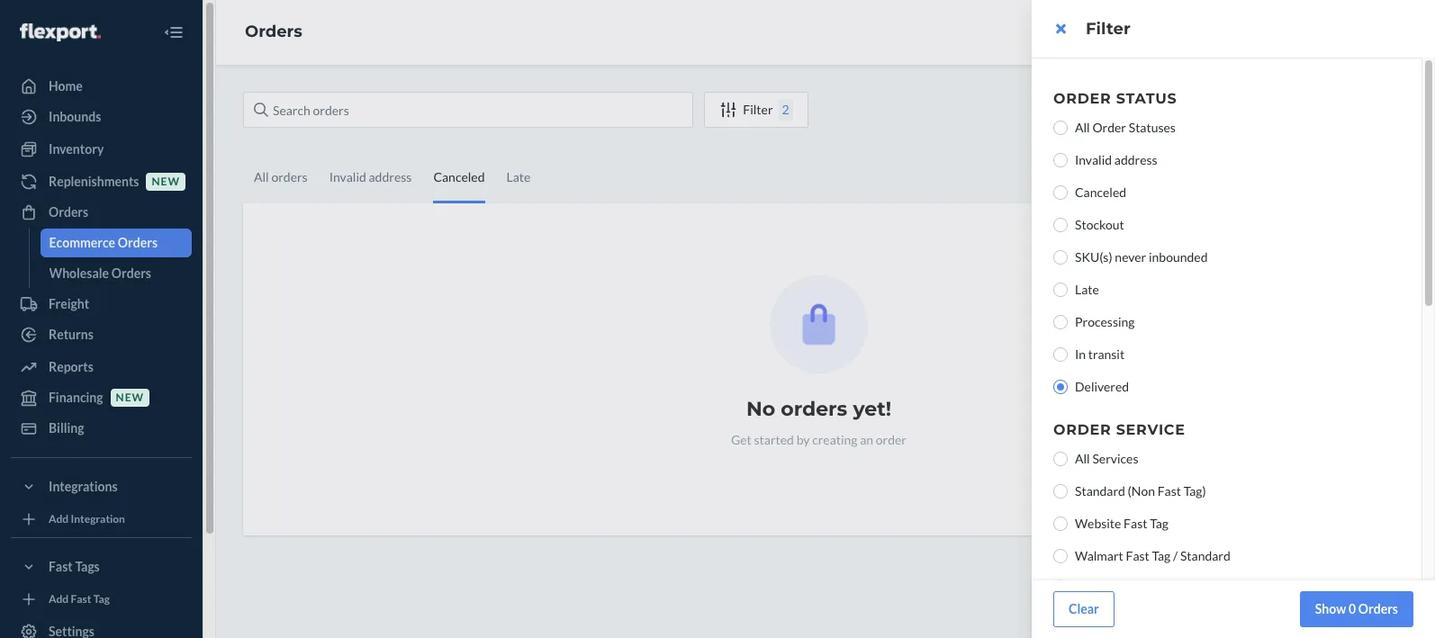 Task type: describe. For each thing, give the bounding box(es) containing it.
processing
[[1075, 314, 1135, 330]]

never
[[1115, 249, 1146, 265]]

tag for ebay
[[1131, 581, 1150, 596]]

show 0 orders
[[1315, 601, 1398, 617]]

clear button
[[1053, 592, 1114, 628]]

clear
[[1069, 601, 1099, 617]]

all order statuses
[[1075, 120, 1176, 135]]

services
[[1092, 451, 1138, 466]]

(non
[[1128, 483, 1155, 499]]

order status
[[1053, 90, 1177, 107]]

all for order status
[[1075, 120, 1090, 135]]

in
[[1075, 347, 1086, 362]]

website
[[1075, 516, 1121, 531]]

standard (non fast tag)
[[1075, 483, 1206, 499]]

/ for ebay
[[1152, 581, 1157, 596]]

tag for website
[[1150, 516, 1169, 531]]

0 vertical spatial standard
[[1075, 483, 1125, 499]]

close image
[[1056, 22, 1066, 36]]

order for service
[[1053, 421, 1111, 438]]

ebay fast tag / standard
[[1075, 581, 1210, 596]]

all services
[[1075, 451, 1138, 466]]

ebay
[[1075, 581, 1102, 596]]

standard for walmart fast tag / standard
[[1180, 548, 1231, 564]]

fast for website
[[1124, 516, 1147, 531]]

walmart fast tag / standard
[[1075, 548, 1231, 564]]

fast for ebay
[[1105, 581, 1129, 596]]

walmart
[[1075, 548, 1123, 564]]

website fast tag
[[1075, 516, 1169, 531]]

all for order service
[[1075, 451, 1090, 466]]

invalid address
[[1075, 152, 1158, 167]]



Task type: locate. For each thing, give the bounding box(es) containing it.
service
[[1116, 421, 1185, 438]]

tag
[[1150, 516, 1169, 531], [1152, 548, 1171, 564], [1131, 581, 1150, 596]]

status
[[1116, 90, 1177, 107]]

tag down "walmart fast tag / standard" in the right of the page
[[1131, 581, 1150, 596]]

0
[[1349, 601, 1356, 617]]

0 vertical spatial all
[[1075, 120, 1090, 135]]

/
[[1173, 548, 1178, 564], [1152, 581, 1157, 596]]

all up invalid
[[1075, 120, 1090, 135]]

1 vertical spatial /
[[1152, 581, 1157, 596]]

1 vertical spatial order
[[1092, 120, 1126, 135]]

0 horizontal spatial /
[[1152, 581, 1157, 596]]

late
[[1075, 282, 1099, 297]]

inbounded
[[1149, 249, 1208, 265]]

0 vertical spatial /
[[1173, 548, 1178, 564]]

None radio
[[1053, 153, 1068, 167], [1053, 250, 1068, 265], [1053, 283, 1068, 297], [1053, 348, 1068, 362], [1053, 380, 1068, 394], [1053, 484, 1068, 499], [1053, 549, 1068, 564], [1053, 153, 1068, 167], [1053, 250, 1068, 265], [1053, 283, 1068, 297], [1053, 348, 1068, 362], [1053, 380, 1068, 394], [1053, 484, 1068, 499], [1053, 549, 1068, 564]]

order
[[1053, 90, 1111, 107], [1092, 120, 1126, 135], [1053, 421, 1111, 438]]

/ up ebay fast tag / standard
[[1173, 548, 1178, 564]]

/ down "walmart fast tag / standard" in the right of the page
[[1152, 581, 1157, 596]]

2 vertical spatial tag
[[1131, 581, 1150, 596]]

2 vertical spatial standard
[[1159, 581, 1210, 596]]

tag up ebay fast tag / standard
[[1152, 548, 1171, 564]]

standard up website
[[1075, 483, 1125, 499]]

fast down standard (non fast tag)
[[1124, 516, 1147, 531]]

filter
[[1086, 19, 1131, 39]]

orders
[[1358, 601, 1398, 617]]

0 vertical spatial tag
[[1150, 516, 1169, 531]]

fast right ebay
[[1105, 581, 1129, 596]]

in transit
[[1075, 347, 1125, 362]]

1 all from the top
[[1075, 120, 1090, 135]]

fast up ebay fast tag / standard
[[1126, 548, 1150, 564]]

order up all order statuses
[[1053, 90, 1111, 107]]

canceled
[[1075, 185, 1126, 200]]

1 vertical spatial all
[[1075, 451, 1090, 466]]

/ for walmart
[[1173, 548, 1178, 564]]

sku(s) never inbounded
[[1075, 249, 1208, 265]]

standard
[[1075, 483, 1125, 499], [1180, 548, 1231, 564], [1159, 581, 1210, 596]]

2 vertical spatial order
[[1053, 421, 1111, 438]]

statuses
[[1129, 120, 1176, 135]]

1 horizontal spatial /
[[1173, 548, 1178, 564]]

1 vertical spatial tag
[[1152, 548, 1171, 564]]

fast
[[1158, 483, 1181, 499], [1124, 516, 1147, 531], [1126, 548, 1150, 564], [1105, 581, 1129, 596]]

fast for walmart
[[1126, 548, 1150, 564]]

order service
[[1053, 421, 1185, 438]]

address
[[1114, 152, 1158, 167]]

1 vertical spatial standard
[[1180, 548, 1231, 564]]

fast left tag)
[[1158, 483, 1181, 499]]

order up all services
[[1053, 421, 1111, 438]]

transit
[[1088, 347, 1125, 362]]

None radio
[[1053, 121, 1068, 135], [1053, 185, 1068, 200], [1053, 218, 1068, 232], [1053, 315, 1068, 330], [1053, 452, 1068, 466], [1053, 517, 1068, 531], [1053, 121, 1068, 135], [1053, 185, 1068, 200], [1053, 218, 1068, 232], [1053, 315, 1068, 330], [1053, 452, 1068, 466], [1053, 517, 1068, 531]]

sku(s)
[[1075, 249, 1113, 265]]

2 all from the top
[[1075, 451, 1090, 466]]

all left services
[[1075, 451, 1090, 466]]

order for status
[[1053, 90, 1111, 107]]

invalid
[[1075, 152, 1112, 167]]

standard for ebay fast tag / standard
[[1159, 581, 1210, 596]]

stockout
[[1075, 217, 1124, 232]]

all
[[1075, 120, 1090, 135], [1075, 451, 1090, 466]]

standard down "walmart fast tag / standard" in the right of the page
[[1159, 581, 1210, 596]]

order down the order status in the top of the page
[[1092, 120, 1126, 135]]

tag up "walmart fast tag / standard" in the right of the page
[[1150, 516, 1169, 531]]

standard down tag)
[[1180, 548, 1231, 564]]

show
[[1315, 601, 1346, 617]]

0 vertical spatial order
[[1053, 90, 1111, 107]]

tag)
[[1184, 483, 1206, 499]]

show 0 orders button
[[1300, 592, 1414, 628]]

delivered
[[1075, 379, 1129, 394]]

tag for walmart
[[1152, 548, 1171, 564]]



Task type: vqa. For each thing, say whether or not it's contained in the screenshot.
Integrations dropdown button
no



